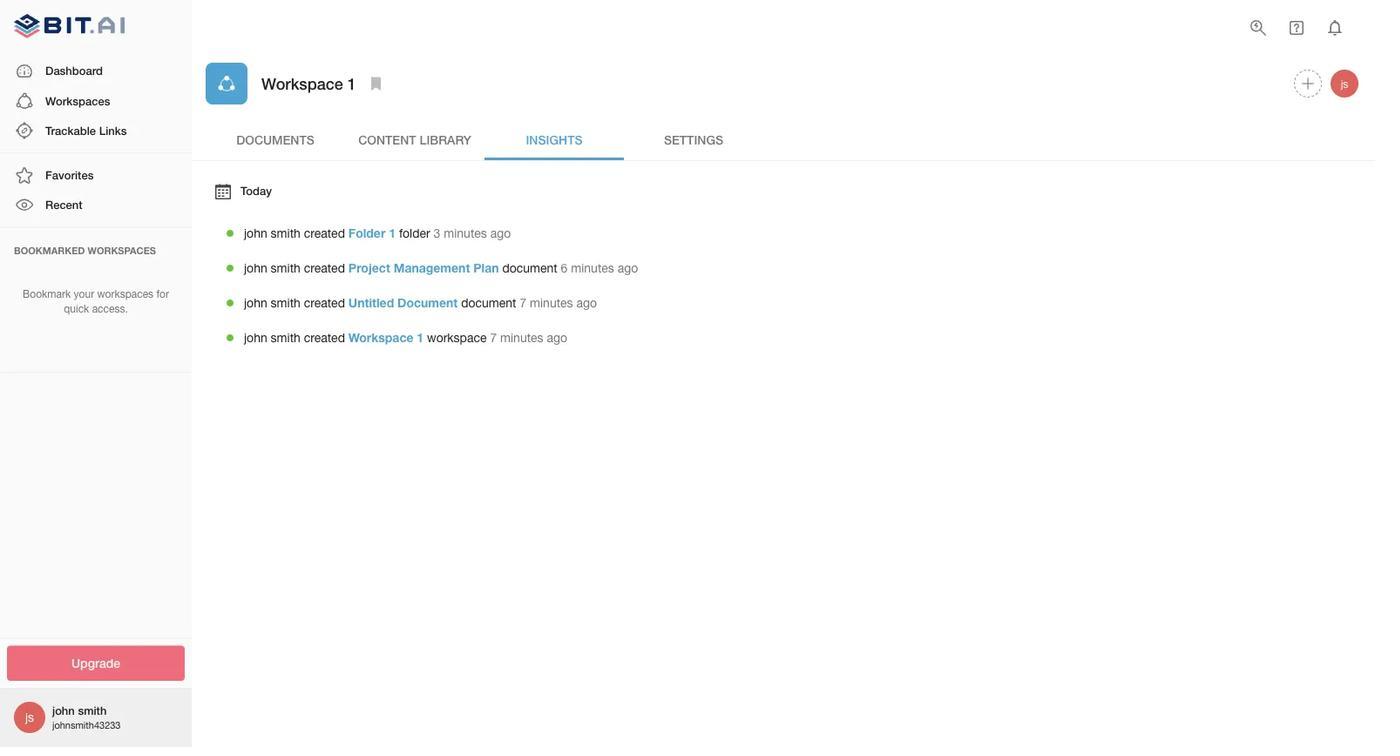 Task type: describe. For each thing, give the bounding box(es) containing it.
3
[[434, 226, 440, 241]]

workspaces
[[45, 94, 110, 107]]

john smith johnsmith43233
[[52, 704, 121, 732]]

untitled document link
[[348, 296, 458, 310]]

1 vertical spatial js
[[25, 711, 34, 725]]

insights
[[526, 132, 583, 147]]

0 vertical spatial workspace
[[261, 74, 343, 93]]

smith for john smith created project management plan document 6 minutes ago
[[271, 261, 301, 276]]

6
[[561, 261, 568, 276]]

access.
[[92, 303, 128, 315]]

untitled
[[348, 296, 394, 310]]

settings
[[664, 132, 723, 147]]

ago for john smith created workspace 1 workspace 7 minutes ago
[[547, 331, 567, 345]]

minutes right 6
[[571, 261, 614, 276]]

trackable
[[45, 124, 96, 137]]

7 for workspace
[[490, 331, 497, 345]]

ago for john smith created folder 1 folder 3 minutes ago
[[490, 226, 511, 241]]

management
[[394, 261, 470, 276]]

minutes for john smith created folder 1 folder 3 minutes ago
[[444, 226, 487, 241]]

document
[[397, 296, 458, 310]]

workspace 1 link
[[348, 331, 424, 345]]

trackable links button
[[0, 116, 192, 146]]

minutes for john smith created untitled document document 7 minutes ago
[[530, 296, 573, 310]]

john for john smith created workspace 1 workspace 7 minutes ago
[[244, 331, 267, 345]]

john for john smith johnsmith43233
[[52, 704, 75, 718]]

workspace
[[427, 331, 487, 345]]

bookmark
[[23, 288, 71, 300]]

smith for john smith created workspace 1 workspace 7 minutes ago
[[271, 331, 301, 345]]

js button
[[1328, 67, 1361, 100]]

upgrade
[[71, 657, 120, 671]]

folder
[[348, 226, 386, 241]]

recent button
[[0, 190, 192, 220]]

settings link
[[624, 119, 763, 160]]

1 for workspace
[[417, 331, 424, 345]]

tab list containing documents
[[206, 119, 1361, 160]]

workspaces
[[88, 245, 156, 256]]

favorites button
[[0, 161, 192, 190]]

john smith created untitled document document 7 minutes ago
[[244, 296, 597, 310]]

1 vertical spatial workspace
[[348, 331, 414, 345]]

workspace 1
[[261, 74, 356, 93]]

project
[[348, 261, 390, 276]]

1 for folder
[[389, 226, 396, 241]]

john smith created workspace 1 workspace 7 minutes ago
[[244, 331, 567, 345]]

project management plan link
[[348, 261, 499, 276]]

0 horizontal spatial 1
[[347, 74, 356, 93]]

john for john smith created folder 1 folder 3 minutes ago
[[244, 226, 267, 241]]

today
[[241, 184, 272, 197]]

workspaces button
[[0, 86, 192, 116]]

7 for document
[[520, 296, 527, 310]]

documents link
[[206, 119, 345, 160]]

bookmark image
[[366, 73, 387, 94]]

smith for john smith created untitled document document 7 minutes ago
[[271, 296, 301, 310]]

workspaces
[[97, 288, 153, 300]]

0 vertical spatial document
[[502, 261, 558, 276]]



Task type: vqa. For each thing, say whether or not it's contained in the screenshot.
market response to tactics
no



Task type: locate. For each thing, give the bounding box(es) containing it.
created for workspace
[[304, 331, 345, 345]]

your
[[74, 288, 94, 300]]

bookmarked workspaces
[[14, 245, 156, 256]]

1 horizontal spatial 1
[[389, 226, 396, 241]]

bookmark your workspaces for quick access.
[[23, 288, 169, 315]]

created left folder
[[304, 226, 345, 241]]

smith inside john smith johnsmith43233
[[78, 704, 107, 718]]

folder
[[399, 226, 430, 241]]

content
[[358, 132, 416, 147]]

trackable links
[[45, 124, 127, 137]]

created left untitled
[[304, 296, 345, 310]]

john for john smith created untitled document document 7 minutes ago
[[244, 296, 267, 310]]

johnsmith43233
[[52, 720, 121, 732]]

minutes right 'workspace'
[[500, 331, 543, 345]]

created for untitled
[[304, 296, 345, 310]]

dashboard button
[[0, 56, 192, 86]]

1 horizontal spatial 7
[[520, 296, 527, 310]]

workspace down untitled
[[348, 331, 414, 345]]

documents
[[236, 132, 315, 147]]

created left workspace 1 link
[[304, 331, 345, 345]]

john smith created folder 1 folder 3 minutes ago
[[244, 226, 511, 241]]

quick
[[64, 303, 89, 315]]

7
[[520, 296, 527, 310], [490, 331, 497, 345]]

0 vertical spatial js
[[1341, 78, 1349, 90]]

workspace
[[261, 74, 343, 93], [348, 331, 414, 345]]

1 horizontal spatial js
[[1341, 78, 1349, 90]]

created for folder
[[304, 226, 345, 241]]

for
[[156, 288, 169, 300]]

1 down john smith created untitled document document 7 minutes ago
[[417, 331, 424, 345]]

smith for john smith johnsmith43233
[[78, 704, 107, 718]]

created left project
[[304, 261, 345, 276]]

ago for john smith created untitled document document 7 minutes ago
[[577, 296, 597, 310]]

content library link
[[345, 119, 485, 160]]

0 horizontal spatial workspace
[[261, 74, 343, 93]]

minutes right 3
[[444, 226, 487, 241]]

document down plan at the top left
[[461, 296, 516, 310]]

3 created from the top
[[304, 296, 345, 310]]

recent
[[45, 198, 82, 212]]

ago
[[490, 226, 511, 241], [618, 261, 638, 276], [577, 296, 597, 310], [547, 331, 567, 345]]

1 vertical spatial document
[[461, 296, 516, 310]]

tab list
[[206, 119, 1361, 160]]

john for john smith created project management plan document 6 minutes ago
[[244, 261, 267, 276]]

created
[[304, 226, 345, 241], [304, 261, 345, 276], [304, 296, 345, 310], [304, 331, 345, 345]]

1 vertical spatial 7
[[490, 331, 497, 345]]

document left 6
[[502, 261, 558, 276]]

dashboard
[[45, 64, 103, 78]]

2 horizontal spatial 1
[[417, 331, 424, 345]]

content library
[[358, 132, 471, 147]]

insights link
[[485, 119, 624, 160]]

0 horizontal spatial 7
[[490, 331, 497, 345]]

john
[[244, 226, 267, 241], [244, 261, 267, 276], [244, 296, 267, 310], [244, 331, 267, 345], [52, 704, 75, 718]]

smith for john smith created folder 1 folder 3 minutes ago
[[271, 226, 301, 241]]

smith
[[271, 226, 301, 241], [271, 261, 301, 276], [271, 296, 301, 310], [271, 331, 301, 345], [78, 704, 107, 718]]

links
[[99, 124, 127, 137]]

js
[[1341, 78, 1349, 90], [25, 711, 34, 725]]

upgrade button
[[7, 646, 185, 682]]

minutes down 6
[[530, 296, 573, 310]]

created for project
[[304, 261, 345, 276]]

2 created from the top
[[304, 261, 345, 276]]

workspace up 'documents' link
[[261, 74, 343, 93]]

minutes
[[444, 226, 487, 241], [571, 261, 614, 276], [530, 296, 573, 310], [500, 331, 543, 345]]

document
[[502, 261, 558, 276], [461, 296, 516, 310]]

4 created from the top
[[304, 331, 345, 345]]

library
[[420, 132, 471, 147]]

1 created from the top
[[304, 226, 345, 241]]

js inside button
[[1341, 78, 1349, 90]]

0 vertical spatial 7
[[520, 296, 527, 310]]

minutes for john smith created workspace 1 workspace 7 minutes ago
[[500, 331, 543, 345]]

1
[[347, 74, 356, 93], [389, 226, 396, 241], [417, 331, 424, 345]]

plan
[[473, 261, 499, 276]]

john inside john smith johnsmith43233
[[52, 704, 75, 718]]

1 left folder
[[389, 226, 396, 241]]

1 left bookmark image
[[347, 74, 356, 93]]

folder 1 link
[[348, 226, 396, 241]]

0 horizontal spatial js
[[25, 711, 34, 725]]

bookmarked
[[14, 245, 85, 256]]

1 vertical spatial 1
[[389, 226, 396, 241]]

2 vertical spatial 1
[[417, 331, 424, 345]]

0 vertical spatial 1
[[347, 74, 356, 93]]

john smith created project management plan document 6 minutes ago
[[244, 261, 638, 276]]

favorites
[[45, 168, 94, 182]]

1 horizontal spatial workspace
[[348, 331, 414, 345]]



